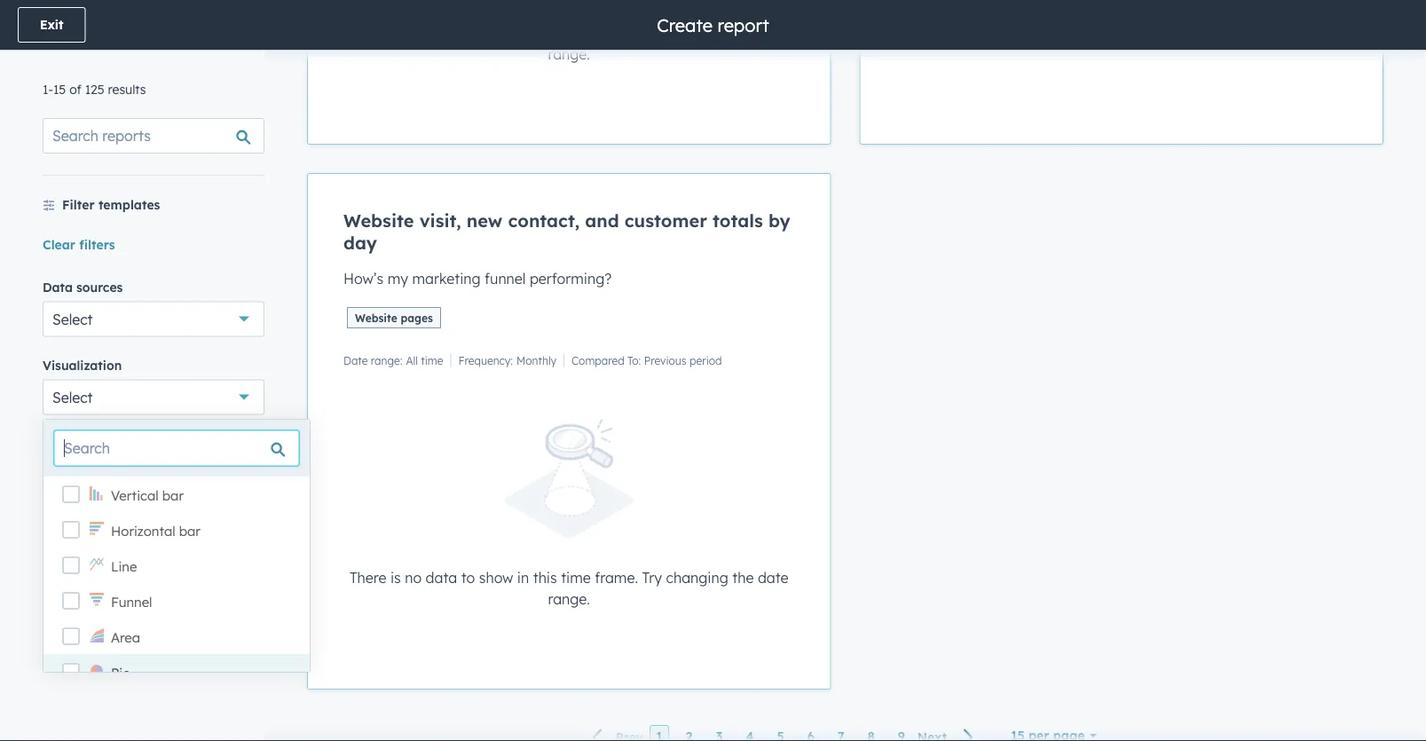 Task type: vqa. For each thing, say whether or not it's contained in the screenshot.
second Try
yes



Task type: describe. For each thing, give the bounding box(es) containing it.
2 there is no data to show in this time frame. try changing the date range. from the top
[[350, 569, 789, 608]]

frequency:
[[459, 354, 513, 367]]

data sources
[[43, 279, 123, 295]]

show inside the there is no data to show in this time frame. try changing the date range. checkbox
[[479, 24, 513, 41]]

monthly
[[517, 354, 557, 367]]

select button for data sources
[[43, 301, 265, 337]]

list box containing vertical bar
[[44, 477, 310, 690]]

2 there from the top
[[350, 569, 387, 586]]

2 date from the top
[[758, 569, 789, 586]]

2 vertical spatial time
[[561, 569, 591, 586]]

the inside checkbox
[[733, 24, 754, 41]]

website for website visit, new contact, and customer totals by day
[[344, 210, 414, 232]]

2 range. from the top
[[548, 590, 590, 608]]

frequency: monthly
[[459, 354, 557, 367]]

pagination navigation
[[582, 725, 985, 741]]

2 no from the top
[[405, 569, 422, 586]]

range:
[[371, 354, 403, 367]]

new
[[467, 210, 503, 232]]

day
[[344, 232, 377, 254]]

date range: all time
[[344, 354, 443, 367]]

pie
[[111, 664, 130, 681]]

bar for vertical bar
[[162, 487, 184, 504]]

try inside the there is no data to show in this time frame. try changing the date range. checkbox
[[642, 24, 662, 41]]

no inside checkbox
[[405, 24, 422, 41]]

2 the from the top
[[733, 569, 754, 586]]

compared
[[572, 354, 625, 367]]

sources
[[76, 279, 123, 295]]

results
[[108, 82, 146, 97]]

clear filters button
[[43, 234, 115, 255]]

select button for visualization
[[43, 380, 265, 415]]

funnel
[[111, 593, 152, 610]]

time inside checkbox
[[561, 24, 591, 41]]

clear
[[43, 237, 75, 252]]

to inside the there is no data to show in this time frame. try changing the date range. checkbox
[[461, 24, 475, 41]]

1 vertical spatial search search field
[[54, 431, 299, 466]]

create report
[[657, 14, 769, 36]]

and
[[585, 210, 619, 232]]

clear filters
[[43, 237, 115, 252]]

15
[[53, 82, 66, 97]]

changing inside the there is no data to show in this time frame. try changing the date range. checkbox
[[666, 24, 729, 41]]

select for visualization
[[52, 388, 93, 406]]

bar for horizontal bar
[[179, 522, 201, 539]]

filters
[[79, 237, 115, 252]]

by
[[769, 210, 791, 232]]

website pages
[[355, 311, 433, 324]]

exit
[[40, 17, 63, 32]]

period
[[690, 354, 722, 367]]

125
[[85, 82, 104, 97]]

my
[[388, 270, 408, 288]]

contact,
[[508, 210, 580, 232]]

select for data sources
[[52, 310, 93, 328]]

this inside checkbox
[[533, 24, 557, 41]]

create
[[657, 14, 713, 36]]



Task type: locate. For each thing, give the bounding box(es) containing it.
2 this from the top
[[533, 569, 557, 586]]

select down visualization
[[52, 388, 93, 406]]

0 vertical spatial this
[[533, 24, 557, 41]]

Search search field
[[43, 118, 265, 154], [54, 431, 299, 466]]

filter templates
[[62, 197, 160, 213]]

2 show from the top
[[479, 569, 513, 586]]

1 data from the top
[[426, 24, 457, 41]]

how's my marketing funnel performing?
[[344, 270, 612, 288]]

bar right vertical
[[162, 487, 184, 504]]

0 vertical spatial select button
[[43, 301, 265, 337]]

0 vertical spatial select
[[52, 310, 93, 328]]

templates
[[98, 197, 160, 213]]

website up how's
[[344, 210, 414, 232]]

date inside checkbox
[[758, 24, 789, 41]]

There is no data to show in this time frame. Try changing the date range. checkbox
[[307, 0, 831, 145]]

date
[[344, 354, 368, 367]]

1 vertical spatial time
[[421, 354, 443, 367]]

2 select from the top
[[52, 388, 93, 406]]

2 to from the top
[[461, 569, 475, 586]]

to:
[[628, 354, 641, 367]]

website visit, new contact, and customer totals by day
[[344, 210, 791, 254]]

show
[[479, 24, 513, 41], [479, 569, 513, 586]]

2 select button from the top
[[43, 380, 265, 415]]

compared to: previous period
[[572, 354, 722, 367]]

1 vertical spatial this
[[533, 569, 557, 586]]

website inside website visit, new contact, and customer totals by day
[[344, 210, 414, 232]]

0 vertical spatial in
[[517, 24, 529, 41]]

0 vertical spatial is
[[391, 24, 401, 41]]

0 vertical spatial bar
[[162, 487, 184, 504]]

there
[[350, 24, 387, 41], [350, 569, 387, 586]]

0 vertical spatial show
[[479, 24, 513, 41]]

1 vertical spatial date
[[758, 569, 789, 586]]

marketing
[[412, 270, 481, 288]]

there is no data to show in this time frame. try changing the date range. inside checkbox
[[350, 24, 789, 63]]

list box
[[44, 477, 310, 690]]

1 vertical spatial there
[[350, 569, 387, 586]]

funnel
[[485, 270, 526, 288]]

1 vertical spatial frame.
[[595, 569, 638, 586]]

is
[[391, 24, 401, 41], [391, 569, 401, 586]]

1 to from the top
[[461, 24, 475, 41]]

range. inside checkbox
[[548, 45, 590, 63]]

1 changing from the top
[[666, 24, 729, 41]]

bar right "horizontal"
[[179, 522, 201, 539]]

search search field down the results
[[43, 118, 265, 154]]

2 is from the top
[[391, 569, 401, 586]]

in inside checkbox
[[517, 24, 529, 41]]

0 vertical spatial frame.
[[595, 24, 638, 41]]

data
[[426, 24, 457, 41], [426, 569, 457, 586]]

filter
[[62, 197, 95, 213]]

vertical bar
[[111, 487, 184, 504]]

performing?
[[530, 270, 612, 288]]

1 there is no data to show in this time frame. try changing the date range. from the top
[[350, 24, 789, 63]]

data inside checkbox
[[426, 24, 457, 41]]

1 vertical spatial select
[[52, 388, 93, 406]]

website left pages
[[355, 311, 397, 324]]

1 vertical spatial no
[[405, 569, 422, 586]]

1 vertical spatial range.
[[548, 590, 590, 608]]

1 vertical spatial the
[[733, 569, 754, 586]]

there is no data to show in this time frame. try changing the date range.
[[350, 24, 789, 63], [350, 569, 789, 608]]

None checkbox
[[860, 0, 1384, 145], [307, 173, 831, 690], [860, 0, 1384, 145], [307, 173, 831, 690]]

1 is from the top
[[391, 24, 401, 41]]

report
[[718, 14, 769, 36]]

2 frame. from the top
[[595, 569, 638, 586]]

changing
[[666, 24, 729, 41], [666, 569, 729, 586]]

2 changing from the top
[[666, 569, 729, 586]]

all
[[406, 354, 418, 367]]

select button down sources
[[43, 301, 265, 337]]

there inside checkbox
[[350, 24, 387, 41]]

1 this from the top
[[533, 24, 557, 41]]

try
[[642, 24, 662, 41], [642, 569, 662, 586]]

data
[[43, 279, 73, 295]]

select down data sources
[[52, 310, 93, 328]]

0 vertical spatial try
[[642, 24, 662, 41]]

0 vertical spatial there is no data to show in this time frame. try changing the date range.
[[350, 24, 789, 63]]

website for website pages
[[355, 311, 397, 324]]

1 vertical spatial there is no data to show in this time frame. try changing the date range.
[[350, 569, 789, 608]]

how's
[[344, 270, 384, 288]]

0 vertical spatial the
[[733, 24, 754, 41]]

1 select button from the top
[[43, 301, 265, 337]]

of
[[69, 82, 81, 97]]

1-15 of 125 results
[[43, 82, 146, 97]]

0 vertical spatial website
[[344, 210, 414, 232]]

1 range. from the top
[[548, 45, 590, 63]]

select
[[52, 310, 93, 328], [52, 388, 93, 406]]

bar
[[162, 487, 184, 504], [179, 522, 201, 539]]

0 vertical spatial time
[[561, 24, 591, 41]]

0 vertical spatial to
[[461, 24, 475, 41]]

1 there from the top
[[350, 24, 387, 41]]

visualization
[[43, 357, 122, 373]]

horizontal
[[111, 522, 175, 539]]

0 vertical spatial range.
[[548, 45, 590, 63]]

0 vertical spatial changing
[[666, 24, 729, 41]]

1 vertical spatial bar
[[179, 522, 201, 539]]

1 vertical spatial changing
[[666, 569, 729, 586]]

line
[[111, 558, 137, 575]]

visit,
[[420, 210, 461, 232]]

frame. inside checkbox
[[595, 24, 638, 41]]

to
[[461, 24, 475, 41], [461, 569, 475, 586]]

0 vertical spatial search search field
[[43, 118, 265, 154]]

search search field up vertical bar
[[54, 431, 299, 466]]

is inside checkbox
[[391, 24, 401, 41]]

1 frame. from the top
[[595, 24, 638, 41]]

1 the from the top
[[733, 24, 754, 41]]

select button down visualization
[[43, 380, 265, 415]]

select button
[[43, 301, 265, 337], [43, 380, 265, 415]]

time
[[561, 24, 591, 41], [421, 354, 443, 367], [561, 569, 591, 586]]

1 no from the top
[[405, 24, 422, 41]]

1 vertical spatial select button
[[43, 380, 265, 415]]

1 vertical spatial is
[[391, 569, 401, 586]]

0 vertical spatial data
[[426, 24, 457, 41]]

0 vertical spatial date
[[758, 24, 789, 41]]

0 vertical spatial there
[[350, 24, 387, 41]]

1 show from the top
[[479, 24, 513, 41]]

this
[[533, 24, 557, 41], [533, 569, 557, 586]]

range.
[[548, 45, 590, 63], [548, 590, 590, 608]]

1 vertical spatial in
[[517, 569, 529, 586]]

page section element
[[0, 0, 1427, 50]]

vertical
[[111, 487, 159, 504]]

1-
[[43, 82, 53, 97]]

exit link
[[18, 7, 86, 43]]

website
[[344, 210, 414, 232], [355, 311, 397, 324]]

totals
[[713, 210, 763, 232]]

horizontal bar
[[111, 522, 201, 539]]

1 vertical spatial data
[[426, 569, 457, 586]]

customer
[[625, 210, 707, 232]]

the
[[733, 24, 754, 41], [733, 569, 754, 586]]

1 date from the top
[[758, 24, 789, 41]]

previous
[[644, 354, 687, 367]]

pages
[[401, 311, 433, 324]]

no
[[405, 24, 422, 41], [405, 569, 422, 586]]

1 vertical spatial show
[[479, 569, 513, 586]]

2 in from the top
[[517, 569, 529, 586]]

2 try from the top
[[642, 569, 662, 586]]

1 in from the top
[[517, 24, 529, 41]]

area
[[111, 629, 140, 646]]

frame.
[[595, 24, 638, 41], [595, 569, 638, 586]]

1 vertical spatial to
[[461, 569, 475, 586]]

1 select from the top
[[52, 310, 93, 328]]

1 try from the top
[[642, 24, 662, 41]]

in
[[517, 24, 529, 41], [517, 569, 529, 586]]

date
[[758, 24, 789, 41], [758, 569, 789, 586]]

1 vertical spatial website
[[355, 311, 397, 324]]

1 vertical spatial try
[[642, 569, 662, 586]]

2 data from the top
[[426, 569, 457, 586]]

0 vertical spatial no
[[405, 24, 422, 41]]



